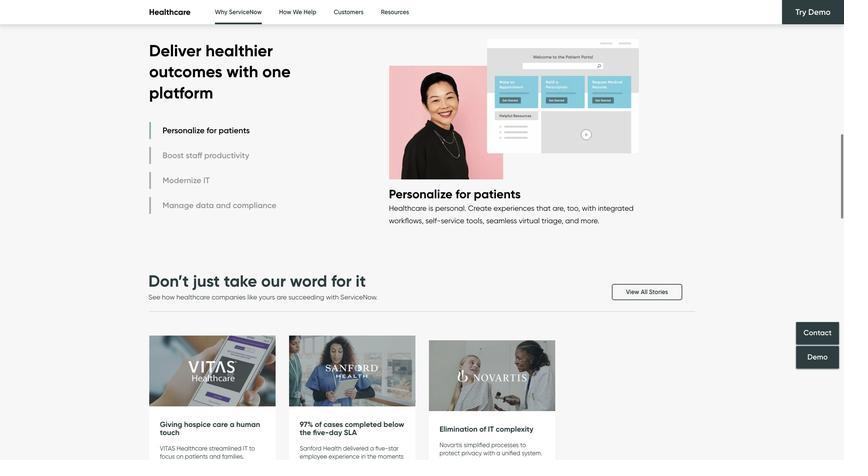 Task type: locate. For each thing, give the bounding box(es) containing it.
1 horizontal spatial personalize
[[389, 187, 453, 201]]

stories
[[650, 289, 669, 296]]

service
[[441, 216, 465, 225]]

of for elimination
[[480, 425, 487, 434]]

on
[[176, 453, 184, 460]]

resources
[[381, 8, 409, 16]]

families.
[[222, 453, 244, 460]]

try demo link
[[783, 0, 845, 24]]

0 vertical spatial demo
[[809, 7, 831, 17]]

2 vertical spatial and
[[210, 453, 221, 460]]

just
[[193, 271, 220, 291]]

five- inside "sanford health delivered a five-star employee experience in the moment"
[[376, 445, 389, 452]]

novartis
[[440, 442, 463, 449]]

sla
[[344, 428, 357, 437]]

for inside personalize for patients healthcare is personal. create experiences that are, too, with integrated workflows, self-service tools, seamless virtual triage, and more.
[[456, 187, 471, 201]]

and down streamlined
[[210, 453, 221, 460]]

customers link
[[334, 0, 364, 25]]

complexity
[[496, 425, 534, 434]]

health
[[323, 445, 342, 452]]

help
[[304, 8, 317, 16]]

manage
[[163, 200, 194, 210]]

don't
[[149, 271, 189, 291]]

the right "in"
[[368, 453, 377, 460]]

0 vertical spatial healthcare
[[149, 7, 191, 17]]

healthcare
[[149, 7, 191, 17], [389, 204, 427, 212], [177, 445, 208, 452]]

personalize inside personalize for patients healthcare is personal. create experiences that are, too, with integrated workflows, self-service tools, seamless virtual triage, and more.
[[389, 187, 453, 201]]

for left it
[[332, 271, 352, 291]]

demo down contact link
[[808, 352, 829, 362]]

with down simplified
[[484, 450, 495, 457]]

our
[[261, 271, 286, 291]]

0 horizontal spatial for
[[207, 126, 217, 135]]

sanford health logo image
[[289, 336, 416, 407]]

for inside don't just take our word for it see how healthcare companies like yours are succeeding with servicenow.
[[332, 271, 352, 291]]

it up the novartis simplified processes to protect privacy with a unified system.
[[488, 425, 494, 434]]

is
[[429, 204, 434, 212]]

1 horizontal spatial for
[[332, 271, 352, 291]]

unified
[[502, 450, 521, 457]]

0 vertical spatial patients
[[219, 126, 250, 135]]

sanford
[[300, 445, 322, 452]]

1 vertical spatial the
[[368, 453, 377, 460]]

for up personal.
[[456, 187, 471, 201]]

patients up experiences
[[474, 187, 521, 201]]

focus
[[160, 453, 175, 460]]

five- up sanford
[[313, 428, 329, 437]]

boost staff productivity
[[163, 151, 249, 160]]

the
[[300, 428, 311, 437], [368, 453, 377, 460]]

for up 'boost staff productivity' link
[[207, 126, 217, 135]]

five- right delivered
[[376, 445, 389, 452]]

97%
[[300, 420, 313, 429]]

to
[[521, 442, 527, 449], [249, 445, 255, 452]]

with inside don't just take our word for it see how healthcare companies like yours are succeeding with servicenow.
[[326, 293, 339, 301]]

with down healthier on the left top
[[227, 61, 259, 82]]

1 horizontal spatial a
[[370, 445, 374, 452]]

demo
[[809, 7, 831, 17], [808, 352, 829, 362]]

1 horizontal spatial patients
[[219, 126, 250, 135]]

privacy
[[462, 450, 482, 457]]

0 horizontal spatial it
[[204, 176, 210, 185]]

with up more.
[[583, 204, 597, 212]]

why servicenow link
[[215, 0, 262, 26]]

customers
[[334, 8, 364, 16]]

of inside 97% of cases completed below the five-day sla
[[315, 420, 322, 429]]

personalize for personalize for patients healthcare is personal. create experiences that are, too, with integrated workflows, self-service tools, seamless virtual triage, and more.
[[389, 187, 453, 201]]

elimination
[[440, 425, 478, 434]]

and down the too, on the right of page
[[566, 216, 579, 225]]

patients
[[219, 126, 250, 135], [474, 187, 521, 201], [185, 453, 208, 460]]

1 vertical spatial patients
[[474, 187, 521, 201]]

healthier
[[206, 40, 273, 61]]

patients inside personalize for patients healthcare is personal. create experiences that are, too, with integrated workflows, self-service tools, seamless virtual triage, and more.
[[474, 187, 521, 201]]

personal.
[[436, 204, 467, 212]]

compliance
[[233, 200, 277, 210]]

0 horizontal spatial to
[[249, 445, 255, 452]]

1 horizontal spatial it
[[243, 445, 248, 452]]

0 vertical spatial it
[[204, 176, 210, 185]]

a right delivered
[[370, 445, 374, 452]]

why servicenow
[[215, 8, 262, 16]]

0 vertical spatial personalize
[[163, 126, 205, 135]]

the inside 97% of cases completed below the five-day sla
[[300, 428, 311, 437]]

deliver healthier outcomes with one platform
[[149, 40, 291, 103]]

try
[[796, 7, 807, 17]]

tools,
[[467, 216, 485, 225]]

data
[[196, 200, 214, 210]]

demo right try
[[809, 7, 831, 17]]

a down processes
[[497, 450, 501, 457]]

it right modernize
[[204, 176, 210, 185]]

2 horizontal spatial a
[[497, 450, 501, 457]]

2 vertical spatial patients
[[185, 453, 208, 460]]

with inside the novartis simplified processes to protect privacy with a unified system.
[[484, 450, 495, 457]]

97% of cases completed below the five-day sla
[[300, 420, 405, 437]]

for
[[207, 126, 217, 135], [456, 187, 471, 201], [332, 271, 352, 291]]

to inside the novartis simplified processes to protect privacy with a unified system.
[[521, 442, 527, 449]]

with right succeeding
[[326, 293, 339, 301]]

1 vertical spatial five-
[[376, 445, 389, 452]]

giving
[[160, 420, 182, 429]]

elimination of it complexity
[[440, 425, 534, 434]]

like
[[248, 293, 257, 301]]

of up simplified
[[480, 425, 487, 434]]

servicenow
[[229, 8, 262, 16]]

five-
[[313, 428, 329, 437], [376, 445, 389, 452]]

personalize
[[163, 126, 205, 135], [389, 187, 453, 201]]

1 vertical spatial and
[[566, 216, 579, 225]]

healthcare inside personalize for patients healthcare is personal. create experiences that are, too, with integrated workflows, self-service tools, seamless virtual triage, and more.
[[389, 204, 427, 212]]

a
[[230, 420, 235, 429], [370, 445, 374, 452], [497, 450, 501, 457]]

to up system.
[[521, 442, 527, 449]]

personalize up boost
[[163, 126, 205, 135]]

1 horizontal spatial five-
[[376, 445, 389, 452]]

demo inside demo link
[[808, 352, 829, 362]]

1 horizontal spatial to
[[521, 442, 527, 449]]

and right data
[[216, 200, 231, 210]]

0 vertical spatial for
[[207, 126, 217, 135]]

0 horizontal spatial a
[[230, 420, 235, 429]]

experience
[[329, 453, 360, 460]]

human
[[237, 420, 260, 429]]

0 horizontal spatial of
[[315, 420, 322, 429]]

seamless
[[487, 216, 518, 225]]

protect
[[440, 450, 460, 457]]

1 horizontal spatial the
[[368, 453, 377, 460]]

it
[[356, 271, 366, 291]]

try demo
[[796, 7, 831, 17]]

0 horizontal spatial patients
[[185, 453, 208, 460]]

a inside "sanford health delivered a five-star employee experience in the moment"
[[370, 445, 374, 452]]

a inside the novartis simplified processes to protect privacy with a unified system.
[[497, 450, 501, 457]]

patients right on
[[185, 453, 208, 460]]

patients up productivity
[[219, 126, 250, 135]]

1 vertical spatial personalize
[[389, 187, 453, 201]]

day
[[329, 428, 342, 437]]

2 vertical spatial healthcare
[[177, 445, 208, 452]]

to inside vitas healthcare streamlined it to focus on patients and families.
[[249, 445, 255, 452]]

1 vertical spatial demo
[[808, 352, 829, 362]]

demo inside try demo link
[[809, 7, 831, 17]]

1 vertical spatial for
[[456, 187, 471, 201]]

it up families.
[[243, 445, 248, 452]]

2 horizontal spatial for
[[456, 187, 471, 201]]

personalize up is
[[389, 187, 453, 201]]

a right care
[[230, 420, 235, 429]]

completed
[[345, 420, 382, 429]]

0 vertical spatial five-
[[313, 428, 329, 437]]

of right 97%
[[315, 420, 322, 429]]

personalize for personalize for patients
[[163, 126, 205, 135]]

0 horizontal spatial five-
[[313, 428, 329, 437]]

a inside 'giving hospice care a human touch'
[[230, 420, 235, 429]]

workflows,
[[389, 216, 424, 225]]

2 vertical spatial it
[[243, 445, 248, 452]]

the up sanford
[[300, 428, 311, 437]]

2 horizontal spatial patients
[[474, 187, 521, 201]]

0 horizontal spatial the
[[300, 428, 311, 437]]

0 horizontal spatial personalize
[[163, 126, 205, 135]]

1 horizontal spatial of
[[480, 425, 487, 434]]

and
[[216, 200, 231, 210], [566, 216, 579, 225], [210, 453, 221, 460]]

hospice
[[184, 420, 211, 429]]

2 horizontal spatial it
[[488, 425, 494, 434]]

to down human
[[249, 445, 255, 452]]

2 vertical spatial for
[[332, 271, 352, 291]]

0 vertical spatial the
[[300, 428, 311, 437]]

modernize
[[163, 176, 202, 185]]

1 vertical spatial healthcare
[[389, 204, 427, 212]]

0 vertical spatial and
[[216, 200, 231, 210]]

with
[[227, 61, 259, 82], [583, 204, 597, 212], [326, 293, 339, 301], [484, 450, 495, 457]]

touch
[[160, 428, 180, 437]]

of for 97%
[[315, 420, 322, 429]]

healthcare
[[177, 293, 210, 301]]



Task type: describe. For each thing, give the bounding box(es) containing it.
novartis logo image
[[429, 340, 556, 411]]

too,
[[568, 204, 581, 212]]

contact
[[804, 328, 833, 337]]

below
[[384, 420, 405, 429]]

for for personalize for patients healthcare is personal. create experiences that are, too, with integrated workflows, self-service tools, seamless virtual triage, and more.
[[456, 187, 471, 201]]

a for five-
[[370, 445, 374, 452]]

and inside personalize for patients healthcare is personal. create experiences that are, too, with integrated workflows, self-service tools, seamless virtual triage, and more.
[[566, 216, 579, 225]]

companies
[[212, 293, 246, 301]]

yours
[[259, 293, 275, 301]]

and inside vitas healthcare streamlined it to focus on patients and families.
[[210, 453, 221, 460]]

take
[[224, 271, 257, 291]]

care
[[213, 420, 228, 429]]

see
[[149, 293, 160, 301]]

system.
[[522, 450, 543, 457]]

all
[[641, 289, 648, 296]]

in
[[361, 453, 366, 460]]

novartis simplified processes to protect privacy with a unified system.
[[440, 442, 543, 457]]

productivity
[[204, 151, 249, 160]]

outcomes
[[149, 61, 223, 82]]

employee
[[300, 453, 327, 460]]

how
[[162, 293, 175, 301]]

for for personalize for patients
[[207, 126, 217, 135]]

vitas healthcare logo image
[[149, 336, 276, 407]]

the inside "sanford health delivered a five-star employee experience in the moment"
[[368, 453, 377, 460]]

healthcare inside vitas healthcare streamlined it to focus on patients and families.
[[177, 445, 208, 452]]

star
[[389, 445, 399, 452]]

a for human
[[230, 420, 235, 429]]

vitas
[[160, 445, 175, 452]]

create
[[469, 204, 492, 212]]

1 vertical spatial it
[[488, 425, 494, 434]]

don't just take our word for it see how healthcare companies like yours are succeeding with servicenow.
[[149, 271, 378, 301]]

five- inside 97% of cases completed below the five-day sla
[[313, 428, 329, 437]]

view all stories
[[627, 289, 669, 296]]

personalize for patients
[[163, 126, 250, 135]]

that
[[537, 204, 551, 212]]

it inside vitas healthcare streamlined it to focus on patients and families.
[[243, 445, 248, 452]]

virtual
[[519, 216, 540, 225]]

a woman next to a screen displaying patient portal options for easy appointment setting and prescription refills. image
[[389, 32, 640, 186]]

with inside personalize for patients healthcare is personal. create experiences that are, too, with integrated workflows, self-service tools, seamless virtual triage, and more.
[[583, 204, 597, 212]]

are
[[277, 293, 287, 301]]

word
[[290, 271, 328, 291]]

we
[[293, 8, 302, 16]]

patients for personalize for patients
[[219, 126, 250, 135]]

triage,
[[542, 216, 564, 225]]

boost staff productivity link
[[149, 147, 278, 164]]

patients for personalize for patients healthcare is personal. create experiences that are, too, with integrated workflows, self-service tools, seamless virtual triage, and more.
[[474, 187, 521, 201]]

vitas healthcare streamlined it to focus on patients and families.
[[160, 445, 255, 460]]

view
[[627, 289, 640, 296]]

servicenow.
[[341, 293, 378, 301]]

deliver
[[149, 40, 202, 61]]

how we help link
[[279, 0, 317, 25]]

patients inside vitas healthcare streamlined it to focus on patients and families.
[[185, 453, 208, 460]]

more.
[[581, 216, 600, 225]]

how
[[279, 8, 292, 16]]

personalize for patients healthcare is personal. create experiences that are, too, with integrated workflows, self-service tools, seamless virtual triage, and more.
[[389, 187, 634, 225]]

platform
[[149, 83, 213, 103]]

streamlined
[[209, 445, 242, 452]]

cases
[[324, 420, 343, 429]]

personalize for patients link
[[149, 122, 278, 139]]

modernize it
[[163, 176, 210, 185]]

processes
[[492, 442, 519, 449]]

self-
[[426, 216, 441, 225]]

demo link
[[797, 346, 840, 368]]

contact link
[[797, 322, 840, 344]]

succeeding
[[289, 293, 325, 301]]

boost
[[163, 151, 184, 160]]

experiences
[[494, 204, 535, 212]]

giving hospice care a human touch
[[160, 420, 260, 437]]

sanford health delivered a five-star employee experience in the moment
[[300, 445, 404, 460]]

manage data and compliance link
[[149, 197, 278, 214]]

staff
[[186, 151, 202, 160]]

with inside deliver healthier outcomes with one platform
[[227, 61, 259, 82]]

are,
[[553, 204, 566, 212]]

how we help
[[279, 8, 317, 16]]

manage data and compliance
[[163, 200, 277, 210]]

why
[[215, 8, 228, 16]]



Task type: vqa. For each thing, say whether or not it's contained in the screenshot.
cases at the left bottom of the page
yes



